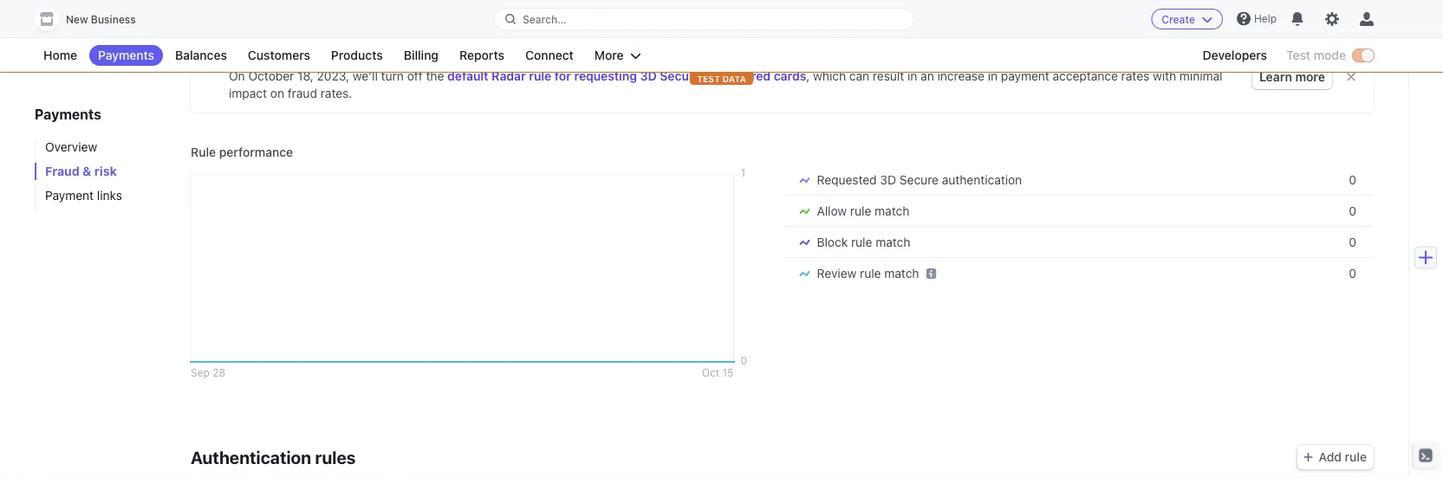Task type: describe. For each thing, give the bounding box(es) containing it.
review
[[817, 267, 857, 281]]

reports link
[[451, 45, 513, 66]]

more button
[[586, 45, 650, 66]]

payment
[[45, 189, 94, 203]]

1 vertical spatial default
[[448, 69, 489, 83]]

links
[[97, 189, 122, 203]]

rates
[[1122, 69, 1150, 83]]

rule performance
[[191, 145, 293, 160]]

learn for learn more about radar for fraud teams.
[[483, 4, 515, 18]]

match for block rule match
[[876, 235, 911, 250]]

review rule match
[[817, 267, 920, 281]]

home link
[[35, 45, 86, 66]]

customers
[[248, 48, 310, 62]]

balances
[[175, 48, 227, 62]]

home
[[43, 48, 77, 62]]

required
[[722, 69, 771, 83]]

more
[[595, 48, 624, 62]]

0 vertical spatial default
[[258, 52, 298, 67]]

acceptance
[[1053, 69, 1119, 83]]

0 horizontal spatial october
[[248, 69, 294, 83]]

0 horizontal spatial 18,
[[298, 69, 314, 83]]

1 vertical spatial payments
[[35, 106, 101, 123]]

block rule match
[[817, 235, 911, 250]]

2023,
[[317, 69, 349, 83]]

svg image
[[208, 55, 219, 65]]

rule down the connect link
[[529, 69, 552, 83]]

allow
[[817, 204, 847, 219]]

can
[[850, 69, 870, 83]]

fraud inside fraud & risk link
[[45, 164, 80, 179]]

your default 3ds radar rule will be disabled on october 18, 2023
[[229, 52, 600, 67]]

1 horizontal spatial radar
[[492, 69, 526, 83]]

connect link
[[517, 45, 583, 66]]

learn more about radar for fraud teams. link
[[483, 4, 721, 18]]

the
[[426, 69, 444, 83]]

with
[[1153, 69, 1177, 83]]

0 vertical spatial payments
[[98, 48, 154, 62]]

Search… text field
[[495, 8, 914, 30]]

requested 3d secure authentication
[[817, 173, 1023, 187]]

rules
[[315, 448, 356, 468]]

which
[[814, 69, 846, 83]]

teams.
[[680, 4, 721, 18]]

fraud & risk
[[45, 164, 117, 179]]

help
[[1255, 13, 1277, 25]]

payment links link
[[35, 187, 173, 205]]

overview
[[45, 140, 97, 154]]

rates.
[[321, 86, 352, 101]]

impact
[[229, 86, 267, 101]]

we'll
[[353, 69, 378, 83]]

more for learn more
[[1296, 70, 1326, 84]]

learn more
[[1260, 70, 1326, 84]]

0 vertical spatial 18,
[[550, 52, 567, 67]]

1 horizontal spatial 3d
[[881, 173, 897, 187]]

authentication rules
[[191, 448, 356, 468]]

on
[[229, 69, 245, 83]]

search…
[[523, 13, 567, 25]]

fraud & risk link
[[35, 163, 173, 180]]

customers link
[[239, 45, 319, 66]]

0 for requested 3d secure authentication
[[1350, 173, 1357, 187]]

an
[[921, 69, 935, 83]]

connect
[[525, 48, 574, 62]]

match for review rule match
[[885, 267, 920, 281]]

developers link
[[1195, 45, 1277, 66]]

learn more about radar for fraud teams.
[[483, 4, 721, 18]]

1 horizontal spatial fraud
[[643, 4, 676, 18]]

mode
[[1314, 48, 1347, 62]]

1 vertical spatial secure
[[900, 173, 939, 187]]

new
[[66, 13, 88, 26]]

business
[[91, 13, 136, 26]]

products
[[331, 48, 383, 62]]

1 vertical spatial on
[[704, 69, 719, 83]]

cards
[[774, 69, 807, 83]]

0 for review rule match
[[1350, 267, 1357, 281]]

about
[[551, 4, 584, 18]]

,
[[807, 69, 810, 83]]

rule for block
[[852, 235, 873, 250]]

authentication
[[942, 173, 1023, 187]]

0 vertical spatial for
[[624, 4, 640, 18]]

disabled
[[431, 52, 479, 67]]

add rule button
[[1298, 446, 1374, 470]]



Task type: locate. For each thing, give the bounding box(es) containing it.
secure left authentication
[[900, 173, 939, 187]]

performance
[[219, 145, 293, 160]]

requesting
[[574, 69, 637, 83]]

learn more link
[[1253, 65, 1333, 89]]

1 vertical spatial for
[[555, 69, 571, 83]]

requested
[[817, 173, 877, 187]]

1 horizontal spatial more
[[1296, 70, 1326, 84]]

more down test mode
[[1296, 70, 1326, 84]]

block
[[817, 235, 848, 250]]

rule right add at right bottom
[[1346, 451, 1368, 465]]

secure left data
[[660, 69, 701, 83]]

default radar rule for requesting 3d secure on required cards link
[[448, 69, 807, 83]]

for up more button
[[624, 4, 640, 18]]

3d
[[640, 69, 657, 83], [881, 173, 897, 187]]

minimal
[[1180, 69, 1223, 83]]

october down customers "link"
[[248, 69, 294, 83]]

rule
[[191, 145, 216, 160]]

0 vertical spatial more
[[518, 4, 548, 18]]

3 0 from the top
[[1350, 235, 1357, 250]]

on inside , which can result in an increase in payment acceptance rates with minimal impact on fraud rates.
[[270, 86, 284, 101]]

create button
[[1152, 9, 1223, 29]]

2 vertical spatial radar
[[492, 69, 526, 83]]

in
[[908, 69, 918, 83], [988, 69, 998, 83]]

4 0 from the top
[[1350, 267, 1357, 281]]

0 horizontal spatial secure
[[660, 69, 701, 83]]

authentication
[[191, 448, 311, 468]]

0 horizontal spatial on
[[270, 86, 284, 101]]

radar down reports "link"
[[492, 69, 526, 83]]

1 vertical spatial 18,
[[298, 69, 314, 83]]

match down block rule match
[[885, 267, 920, 281]]

18,
[[550, 52, 567, 67], [298, 69, 314, 83]]

2 in from the left
[[988, 69, 998, 83]]

1 horizontal spatial 18,
[[550, 52, 567, 67]]

match for allow rule match
[[875, 204, 910, 219]]

0 horizontal spatial 3d
[[640, 69, 657, 83]]

your
[[229, 52, 255, 67]]

products link
[[323, 45, 392, 66]]

payment
[[1001, 69, 1050, 83]]

0 vertical spatial october
[[500, 52, 547, 67]]

default down disabled
[[448, 69, 489, 83]]

match up review rule match
[[876, 235, 911, 250]]

balances link
[[167, 45, 236, 66]]

0
[[1350, 173, 1357, 187], [1350, 204, 1357, 219], [1350, 235, 1357, 250], [1350, 267, 1357, 281]]

data
[[723, 74, 747, 84]]

, which can result in an increase in payment acceptance rates with minimal impact on fraud rates.
[[229, 69, 1223, 101]]

default
[[258, 52, 298, 67], [448, 69, 489, 83]]

rule right allow
[[851, 204, 872, 219]]

increase
[[938, 69, 985, 83]]

0 for block rule match
[[1350, 235, 1357, 250]]

allow rule match
[[817, 204, 910, 219]]

&
[[83, 164, 91, 179]]

Search… search field
[[495, 8, 914, 30]]

more for learn more about radar for fraud teams.
[[518, 4, 548, 18]]

1 vertical spatial learn
[[1260, 70, 1293, 84]]

secure
[[660, 69, 701, 83], [900, 173, 939, 187]]

on left fraud at the top of the page
[[270, 86, 284, 101]]

for down the connect link
[[555, 69, 571, 83]]

rule for review
[[860, 267, 882, 281]]

learn left search… on the top of page
[[483, 4, 515, 18]]

add rule
[[1319, 451, 1368, 465]]

3d up "allow rule match"
[[881, 173, 897, 187]]

learn down test
[[1260, 70, 1293, 84]]

payments link
[[89, 45, 163, 66]]

will
[[391, 52, 410, 67]]

test
[[697, 74, 720, 84]]

payment links
[[45, 189, 122, 203]]

more left about
[[518, 4, 548, 18]]

billing
[[404, 48, 439, 62]]

payments
[[98, 48, 154, 62], [35, 106, 101, 123]]

in left an
[[908, 69, 918, 83]]

rule inside button
[[1346, 451, 1368, 465]]

1 0 from the top
[[1350, 173, 1357, 187]]

2 horizontal spatial radar
[[587, 4, 621, 18]]

0 horizontal spatial more
[[518, 4, 548, 18]]

1 horizontal spatial secure
[[900, 173, 939, 187]]

1 horizontal spatial on
[[483, 52, 497, 67]]

1 vertical spatial fraud
[[45, 164, 80, 179]]

reports
[[460, 48, 505, 62]]

learn
[[483, 4, 515, 18], [1260, 70, 1293, 84]]

3d down more button
[[640, 69, 657, 83]]

1 horizontal spatial learn
[[1260, 70, 1293, 84]]

fraud
[[643, 4, 676, 18], [45, 164, 80, 179]]

1 vertical spatial radar
[[329, 52, 363, 67]]

0 vertical spatial secure
[[660, 69, 701, 83]]

rule for add
[[1346, 451, 1368, 465]]

risk
[[94, 164, 117, 179]]

radar
[[587, 4, 621, 18], [329, 52, 363, 67], [492, 69, 526, 83]]

rule right the block on the right of the page
[[852, 235, 873, 250]]

off
[[407, 69, 423, 83]]

new business
[[66, 13, 136, 26]]

1 in from the left
[[908, 69, 918, 83]]

match down requested 3d secure authentication at the top of page
[[875, 204, 910, 219]]

test data
[[697, 74, 747, 84]]

add
[[1319, 451, 1342, 465]]

2 vertical spatial on
[[270, 86, 284, 101]]

more
[[518, 4, 548, 18], [1296, 70, 1326, 84]]

18, up fraud at the top of the page
[[298, 69, 314, 83]]

0 horizontal spatial for
[[555, 69, 571, 83]]

1 horizontal spatial default
[[448, 69, 489, 83]]

0 vertical spatial match
[[875, 204, 910, 219]]

match
[[875, 204, 910, 219], [876, 235, 911, 250], [885, 267, 920, 281]]

fraud
[[288, 86, 317, 101]]

rule up we'll
[[366, 52, 388, 67]]

0 vertical spatial fraud
[[643, 4, 676, 18]]

0 horizontal spatial learn
[[483, 4, 515, 18]]

2 vertical spatial match
[[885, 267, 920, 281]]

2023
[[570, 52, 600, 67]]

radar up the "2023,"
[[329, 52, 363, 67]]

fraud left &
[[45, 164, 80, 179]]

1 horizontal spatial october
[[500, 52, 547, 67]]

0 vertical spatial on
[[483, 52, 497, 67]]

on up the on october 18, 2023, we'll turn off the default radar rule for requesting 3d secure on required cards
[[483, 52, 497, 67]]

0 vertical spatial learn
[[483, 4, 515, 18]]

turn
[[381, 69, 404, 83]]

fraud left teams.
[[643, 4, 676, 18]]

billing link
[[395, 45, 447, 66]]

radar right about
[[587, 4, 621, 18]]

overview link
[[35, 139, 173, 156]]

0 horizontal spatial default
[[258, 52, 298, 67]]

payments up overview
[[35, 106, 101, 123]]

radar for rule
[[329, 52, 363, 67]]

3ds
[[302, 52, 326, 67]]

0 horizontal spatial fraud
[[45, 164, 80, 179]]

radar for for
[[587, 4, 621, 18]]

1 horizontal spatial in
[[988, 69, 998, 83]]

1 vertical spatial 3d
[[881, 173, 897, 187]]

0 vertical spatial radar
[[587, 4, 621, 18]]

0 horizontal spatial radar
[[329, 52, 363, 67]]

test
[[1287, 48, 1311, 62]]

developers
[[1203, 48, 1268, 62]]

rule
[[366, 52, 388, 67], [529, 69, 552, 83], [851, 204, 872, 219], [852, 235, 873, 250], [860, 267, 882, 281], [1346, 451, 1368, 465]]

rule down block rule match
[[860, 267, 882, 281]]

1 vertical spatial more
[[1296, 70, 1326, 84]]

0 vertical spatial 3d
[[640, 69, 657, 83]]

1 vertical spatial match
[[876, 235, 911, 250]]

rule for allow
[[851, 204, 872, 219]]

0 for allow rule match
[[1350, 204, 1357, 219]]

october up the on october 18, 2023, we'll turn off the default radar rule for requesting 3d secure on required cards
[[500, 52, 547, 67]]

learn for learn more
[[1260, 70, 1293, 84]]

result
[[873, 69, 905, 83]]

for
[[624, 4, 640, 18], [555, 69, 571, 83]]

test mode
[[1287, 48, 1347, 62]]

be
[[413, 52, 427, 67]]

2 0 from the top
[[1350, 204, 1357, 219]]

18, left "2023" in the top left of the page
[[550, 52, 567, 67]]

1 horizontal spatial for
[[624, 4, 640, 18]]

payments down business
[[98, 48, 154, 62]]

on left data
[[704, 69, 719, 83]]

0 horizontal spatial in
[[908, 69, 918, 83]]

1 vertical spatial october
[[248, 69, 294, 83]]

2 horizontal spatial on
[[704, 69, 719, 83]]

create
[[1162, 13, 1196, 25]]

on october 18, 2023, we'll turn off the default radar rule for requesting 3d secure on required cards
[[229, 69, 807, 83]]

on
[[483, 52, 497, 67], [704, 69, 719, 83], [270, 86, 284, 101]]

help button
[[1230, 5, 1284, 33]]

in right increase
[[988, 69, 998, 83]]

new business button
[[35, 7, 153, 31]]

default left 3ds
[[258, 52, 298, 67]]



Task type: vqa. For each thing, say whether or not it's contained in the screenshot.
requested
yes



